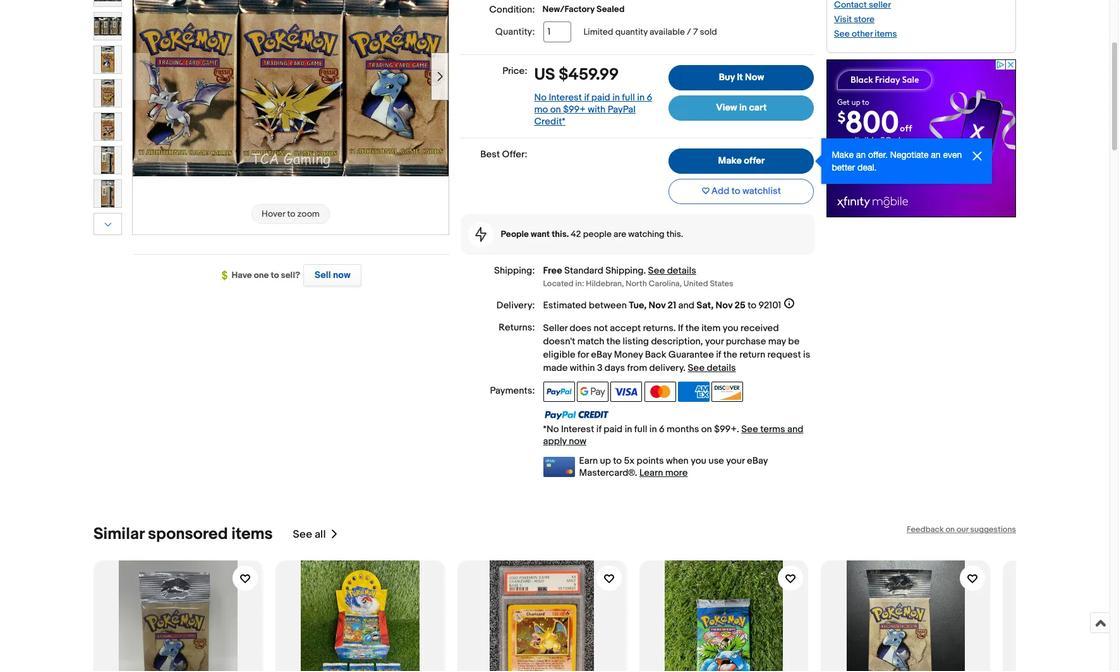 Task type: vqa. For each thing, say whether or not it's contained in the screenshot.
The Sat,
yes



Task type: describe. For each thing, give the bounding box(es) containing it.
watchlist
[[743, 185, 781, 197]]

return
[[740, 349, 765, 361]]

visit
[[834, 14, 852, 25]]

in left cart
[[739, 102, 747, 114]]

view
[[716, 102, 737, 114]]

and inside see terms and apply now
[[788, 424, 804, 436]]

0 horizontal spatial and
[[679, 300, 695, 312]]

3
[[597, 362, 603, 374]]

seller does not accept returns. if the item you received doesn't match the listing description, your purchase may be eligible for
[[543, 323, 800, 361]]

terms
[[760, 424, 785, 436]]

limited
[[584, 27, 613, 37]]

feedback
[[907, 525, 944, 535]]

picture 2 of 9 image
[[94, 0, 121, 6]]

$99+
[[563, 104, 586, 116]]

in right with
[[613, 92, 620, 104]]

hildebran,
[[586, 279, 624, 289]]

us
[[534, 65, 555, 85]]

21
[[668, 300, 676, 312]]

returns:
[[499, 322, 535, 334]]

best offer:
[[480, 148, 527, 160]]

estimated between tue, nov 21 and sat, nov 25 to 92101
[[543, 300, 781, 312]]

similar sponsored items
[[94, 525, 273, 544]]

condition:
[[489, 4, 535, 16]]

make an offer. negotiate an even better deal.
[[832, 150, 962, 172]]

add
[[712, 185, 730, 197]]

buy it now
[[719, 71, 764, 83]]

store
[[854, 14, 875, 25]]

shipping
[[606, 265, 644, 277]]

item
[[702, 323, 721, 335]]

buy
[[719, 71, 735, 83]]

to right one
[[271, 270, 279, 281]]

for
[[578, 349, 589, 361]]

limited quantity available / 7 sold
[[584, 27, 717, 37]]

make offer
[[718, 155, 765, 167]]

$459.99
[[559, 65, 619, 85]]

listing
[[623, 336, 649, 348]]

you inside seller does not accept returns. if the item you received doesn't match the listing description, your purchase may be eligible for
[[723, 323, 739, 335]]

master card image
[[644, 382, 676, 402]]

in right the paypal on the right top
[[637, 92, 645, 104]]

visa image
[[611, 382, 642, 402]]

picture 3 of 9 image
[[94, 13, 121, 40]]

0 vertical spatial ebay
[[591, 349, 612, 361]]

standard
[[564, 265, 603, 277]]

dollar sign image
[[222, 271, 232, 281]]

ebay money back guarantee
[[591, 349, 714, 361]]

picture 4 of 9 image
[[94, 46, 121, 73]]

view in cart
[[716, 102, 767, 114]]

one
[[254, 270, 269, 281]]

within
[[570, 362, 595, 374]]

negotiate
[[890, 150, 929, 160]]

match
[[577, 336, 605, 348]]

ebay mastercard image
[[543, 457, 575, 477]]

learn more
[[640, 467, 688, 479]]

feedback on our suggestions link
[[907, 525, 1016, 535]]

on for mo
[[550, 104, 561, 116]]

with
[[588, 104, 606, 116]]

buy it now link
[[669, 65, 814, 90]]

in left months
[[650, 424, 657, 436]]

other
[[852, 28, 873, 39]]

now inside see terms and apply now
[[569, 436, 587, 448]]

see other items link
[[834, 28, 897, 39]]

your inside seller does not accept returns. if the item you received doesn't match the listing description, your purchase may be eligible for
[[705, 336, 724, 348]]

if
[[678, 323, 683, 335]]

add to watchlist
[[712, 185, 781, 197]]

25
[[735, 300, 746, 312]]

see details link for .
[[648, 265, 696, 277]]

request
[[768, 349, 801, 361]]

full for months
[[634, 424, 647, 436]]

seller
[[543, 323, 568, 335]]

paypal
[[608, 104, 636, 116]]

located in: hildebran, north carolina, united states
[[543, 279, 734, 289]]

mastercard®.
[[579, 467, 637, 479]]

learn more link
[[640, 467, 688, 479]]

free
[[543, 265, 562, 277]]

quantity:
[[495, 26, 535, 38]]

up
[[600, 455, 611, 467]]

money
[[614, 349, 643, 361]]

See all text field
[[293, 528, 326, 541]]

visit store link
[[834, 14, 875, 25]]

people want this. 42 people are watching this.
[[501, 229, 683, 239]]

cart
[[749, 102, 767, 114]]

see all
[[293, 528, 326, 541]]

it
[[737, 71, 743, 83]]

interest for no
[[549, 92, 582, 104]]

use
[[709, 455, 724, 467]]

5x
[[624, 455, 635, 467]]

watching
[[628, 229, 665, 239]]

received
[[741, 323, 779, 335]]

credit*
[[534, 116, 566, 128]]

you inside earn up to 5x points when you use your ebay mastercard®.
[[691, 455, 707, 467]]

american express image
[[678, 382, 710, 402]]

us $459.99
[[534, 65, 619, 85]]

shipping:
[[494, 265, 535, 277]]

is
[[803, 349, 810, 361]]

1 this. from the left
[[552, 229, 569, 239]]

if inside if the return request is made within 3 days from delivery
[[716, 349, 721, 361]]

no interest if paid in full in 6 mo on $99+ with paypal credit*
[[534, 92, 652, 128]]

from
[[627, 362, 647, 374]]

sell now
[[315, 269, 351, 281]]

1 nov from the left
[[649, 300, 666, 312]]

feedback on our suggestions
[[907, 525, 1016, 535]]

see all link
[[293, 525, 339, 544]]

may
[[768, 336, 786, 348]]

see up carolina,
[[648, 265, 665, 277]]

even
[[943, 150, 962, 160]]

people
[[583, 229, 612, 239]]

. see details
[[683, 362, 736, 374]]

picture 8 of 9 image
[[94, 180, 121, 207]]

north
[[626, 279, 647, 289]]

if the return request is made within 3 days from delivery
[[543, 349, 810, 374]]

0 horizontal spatial details
[[667, 265, 696, 277]]



Task type: locate. For each thing, give the bounding box(es) containing it.
quantity
[[615, 27, 648, 37]]

/
[[687, 27, 691, 37]]

see down visit
[[834, 28, 850, 39]]

make for make an offer. negotiate an even better deal.
[[832, 150, 854, 160]]

full inside no interest if paid in full in 6 mo on $99+ with paypal credit*
[[622, 92, 635, 104]]

standard shipping . see details
[[564, 265, 696, 277]]

1 horizontal spatial on
[[701, 424, 712, 436]]

1 vertical spatial details
[[707, 362, 736, 374]]

0 vertical spatial items
[[875, 28, 897, 39]]

the right if
[[685, 323, 700, 335]]

sponsored
[[148, 525, 228, 544]]

new/factory sealed
[[543, 4, 625, 15]]

made
[[543, 362, 568, 374]]

ebay inside earn up to 5x points when you use your ebay mastercard®.
[[747, 455, 768, 467]]

now
[[333, 269, 351, 281], [569, 436, 587, 448]]

0 vertical spatial .
[[644, 265, 646, 277]]

1 horizontal spatial your
[[726, 455, 745, 467]]

suggestions
[[971, 525, 1016, 535]]

see details link
[[648, 265, 696, 277], [688, 362, 736, 374]]

0 vertical spatial full
[[622, 92, 635, 104]]

2 horizontal spatial the
[[723, 349, 738, 361]]

sell now link
[[300, 264, 362, 286]]

earn up to 5x points when you use your ebay mastercard®.
[[579, 455, 768, 479]]

estimated
[[543, 300, 587, 312]]

this. right watching
[[667, 229, 683, 239]]

now up earn
[[569, 436, 587, 448]]

people
[[501, 229, 529, 239]]

0 horizontal spatial on
[[550, 104, 561, 116]]

0 vertical spatial now
[[333, 269, 351, 281]]

have one to sell?
[[232, 270, 300, 281]]

3x sealed fossil long/hanger booster packs (artset) wotc original pokemon cards - picture 1 of 9 image
[[133, 0, 449, 176]]

1 vertical spatial now
[[569, 436, 587, 448]]

0 horizontal spatial now
[[333, 269, 351, 281]]

make inside make an offer. negotiate an even better deal.
[[832, 150, 854, 160]]

new/factory
[[543, 4, 595, 15]]

6 for no interest if paid in full in 6 mo on $99+ with paypal credit*
[[647, 92, 652, 104]]

0 vertical spatial if
[[584, 92, 589, 104]]

0 horizontal spatial this.
[[552, 229, 569, 239]]

paid for mo
[[591, 92, 610, 104]]

the inside if the return request is made within 3 days from delivery
[[723, 349, 738, 361]]

full up 'points'
[[634, 424, 647, 436]]

$99+.
[[714, 424, 739, 436]]

paid inside no interest if paid in full in 6 mo on $99+ with paypal credit*
[[591, 92, 610, 104]]

similar
[[94, 525, 144, 544]]

on inside no interest if paid in full in 6 mo on $99+ with paypal credit*
[[550, 104, 561, 116]]

ebay up 3
[[591, 349, 612, 361]]

see left all
[[293, 528, 312, 541]]

mo
[[534, 104, 548, 116]]

if down '$459.99'
[[584, 92, 589, 104]]

our
[[957, 525, 969, 535]]

does
[[570, 323, 592, 335]]

full for mo
[[622, 92, 635, 104]]

to right "25"
[[748, 300, 757, 312]]

purchase
[[726, 336, 766, 348]]

your inside earn up to 5x points when you use your ebay mastercard®.
[[726, 455, 745, 467]]

your down item
[[705, 336, 724, 348]]

best
[[480, 148, 500, 160]]

the down accept
[[607, 336, 621, 348]]

1 horizontal spatial now
[[569, 436, 587, 448]]

returns.
[[643, 323, 676, 335]]

items right other
[[875, 28, 897, 39]]

us $459.99 main content
[[460, 0, 816, 479]]

see details link down guarantee
[[688, 362, 736, 374]]

your right use at the right
[[726, 455, 745, 467]]

*no interest if paid in full in 6 months on $99+.
[[543, 424, 741, 436]]

advertisement region
[[827, 59, 1016, 217]]

6 left months
[[659, 424, 665, 436]]

. down guarantee
[[683, 362, 686, 374]]

details up united
[[667, 265, 696, 277]]

see inside see terms and apply now
[[741, 424, 758, 436]]

1 horizontal spatial details
[[707, 362, 736, 374]]

0 horizontal spatial you
[[691, 455, 707, 467]]

1 vertical spatial your
[[726, 455, 745, 467]]

0 vertical spatial your
[[705, 336, 724, 348]]

6 right the paypal on the right top
[[647, 92, 652, 104]]

2 vertical spatial on
[[946, 525, 955, 535]]

2 vertical spatial the
[[723, 349, 738, 361]]

add to watchlist button
[[669, 179, 814, 204]]

1 horizontal spatial ebay
[[747, 455, 768, 467]]

42
[[571, 229, 581, 239]]

paid down '$459.99'
[[591, 92, 610, 104]]

6 for *no interest if paid in full in 6 months on $99+.
[[659, 424, 665, 436]]

92101
[[759, 300, 781, 312]]

1 vertical spatial if
[[716, 349, 721, 361]]

0 vertical spatial interest
[[549, 92, 582, 104]]

1 horizontal spatial this.
[[667, 229, 683, 239]]

carolina,
[[649, 279, 682, 289]]

description,
[[651, 336, 703, 348]]

2 nov from the left
[[716, 300, 733, 312]]

nov left 21
[[649, 300, 666, 312]]

0 vertical spatial the
[[685, 323, 700, 335]]

1 horizontal spatial 6
[[659, 424, 665, 436]]

1 horizontal spatial you
[[723, 323, 739, 335]]

2 an from the left
[[931, 150, 941, 160]]

see details link for details
[[688, 362, 736, 374]]

doesn't
[[543, 336, 575, 348]]

all
[[315, 528, 326, 541]]

Quantity: text field
[[543, 21, 571, 42]]

nov left "25"
[[716, 300, 733, 312]]

when
[[666, 455, 689, 467]]

1 vertical spatial and
[[788, 424, 804, 436]]

you left use at the right
[[691, 455, 707, 467]]

0 vertical spatial and
[[679, 300, 695, 312]]

see inside visit store see other items
[[834, 28, 850, 39]]

1 vertical spatial ebay
[[747, 455, 768, 467]]

1 vertical spatial you
[[691, 455, 707, 467]]

sold
[[700, 27, 717, 37]]

an up deal.
[[856, 150, 866, 160]]

0 horizontal spatial make
[[718, 155, 742, 167]]

sealed
[[597, 4, 625, 15]]

in up 5x
[[625, 424, 632, 436]]

if for $99+.
[[597, 424, 602, 436]]

sat,
[[697, 300, 714, 312]]

details up discover image
[[707, 362, 736, 374]]

now
[[745, 71, 764, 83]]

1 horizontal spatial nov
[[716, 300, 733, 312]]

0 horizontal spatial .
[[644, 265, 646, 277]]

no
[[534, 92, 547, 104]]

1 vertical spatial 6
[[659, 424, 665, 436]]

0 vertical spatial details
[[667, 265, 696, 277]]

paid up up
[[604, 424, 623, 436]]

if down paypal credit image in the bottom of the page
[[597, 424, 602, 436]]

available
[[650, 27, 685, 37]]

1 horizontal spatial items
[[875, 28, 897, 39]]

0 horizontal spatial your
[[705, 336, 724, 348]]

see down guarantee
[[688, 362, 705, 374]]

and right 21
[[679, 300, 695, 312]]

on right the mo
[[550, 104, 561, 116]]

and right terms
[[788, 424, 804, 436]]

delivery:
[[497, 300, 535, 312]]

1 vertical spatial see details link
[[688, 362, 736, 374]]

0 horizontal spatial the
[[607, 336, 621, 348]]

1 horizontal spatial make
[[832, 150, 854, 160]]

on for months
[[701, 424, 712, 436]]

paypal image
[[543, 382, 575, 402]]

an left even
[[931, 150, 941, 160]]

1 vertical spatial items
[[232, 525, 273, 544]]

1 horizontal spatial and
[[788, 424, 804, 436]]

payments:
[[490, 385, 535, 397]]

2 this. from the left
[[667, 229, 683, 239]]

1 horizontal spatial .
[[683, 362, 686, 374]]

be
[[788, 336, 800, 348]]

earn
[[579, 455, 598, 467]]

united
[[684, 279, 708, 289]]

the down purchase
[[723, 349, 738, 361]]

1 vertical spatial interest
[[561, 424, 594, 436]]

0 horizontal spatial if
[[584, 92, 589, 104]]

located
[[543, 279, 574, 289]]

1 vertical spatial the
[[607, 336, 621, 348]]

see
[[834, 28, 850, 39], [648, 265, 665, 277], [688, 362, 705, 374], [741, 424, 758, 436], [293, 528, 312, 541]]

0 vertical spatial on
[[550, 104, 561, 116]]

items inside visit store see other items
[[875, 28, 897, 39]]

now right the sell
[[333, 269, 351, 281]]

1 an from the left
[[856, 150, 866, 160]]

1 horizontal spatial the
[[685, 323, 700, 335]]

0 vertical spatial see details link
[[648, 265, 696, 277]]

google pay image
[[577, 382, 609, 402]]

0 vertical spatial paid
[[591, 92, 610, 104]]

offer.
[[868, 150, 888, 160]]

ebay down terms
[[747, 455, 768, 467]]

make up better
[[832, 150, 854, 160]]

picture 7 of 9 image
[[94, 147, 121, 174]]

0 vertical spatial 6
[[647, 92, 652, 104]]

eligible
[[543, 349, 575, 361]]

6 inside no interest if paid in full in 6 mo on $99+ with paypal credit*
[[647, 92, 652, 104]]

see terms and apply now
[[543, 424, 804, 448]]

full
[[622, 92, 635, 104], [634, 424, 647, 436]]

interest inside no interest if paid in full in 6 mo on $99+ with paypal credit*
[[549, 92, 582, 104]]

learn
[[640, 467, 663, 479]]

states
[[710, 279, 734, 289]]

0 horizontal spatial 6
[[647, 92, 652, 104]]

in
[[613, 92, 620, 104], [637, 92, 645, 104], [739, 102, 747, 114], [625, 424, 632, 436], [650, 424, 657, 436]]

2 vertical spatial if
[[597, 424, 602, 436]]

apply
[[543, 436, 567, 448]]

make left offer
[[718, 155, 742, 167]]

0 horizontal spatial an
[[856, 150, 866, 160]]

paid for months
[[604, 424, 623, 436]]

make
[[832, 150, 854, 160], [718, 155, 742, 167]]

see left terms
[[741, 424, 758, 436]]

items left see all
[[232, 525, 273, 544]]

1 vertical spatial full
[[634, 424, 647, 436]]

no interest if paid in full in 6 mo on $99+ with paypal credit* link
[[534, 92, 652, 128]]

to left 5x
[[613, 455, 622, 467]]

1 horizontal spatial if
[[597, 424, 602, 436]]

back
[[645, 349, 666, 361]]

6
[[647, 92, 652, 104], [659, 424, 665, 436]]

full right with
[[622, 92, 635, 104]]

1 vertical spatial on
[[701, 424, 712, 436]]

guarantee
[[669, 349, 714, 361]]

paypal credit image
[[543, 410, 609, 420]]

2 horizontal spatial if
[[716, 349, 721, 361]]

discover image
[[712, 382, 744, 402]]

on left $99+.
[[701, 424, 712, 436]]

to inside button
[[732, 185, 741, 197]]

if
[[584, 92, 589, 104], [716, 349, 721, 361], [597, 424, 602, 436]]

0 horizontal spatial items
[[232, 525, 273, 544]]

see details link up carolina,
[[648, 265, 696, 277]]

interest down paypal credit image in the bottom of the page
[[561, 424, 594, 436]]

interest for *no
[[561, 424, 594, 436]]

if up ". see details"
[[716, 349, 721, 361]]

and
[[679, 300, 695, 312], [788, 424, 804, 436]]

if for $99+
[[584, 92, 589, 104]]

1 vertical spatial .
[[683, 362, 686, 374]]

picture 6 of 9 image
[[94, 113, 121, 140]]

if inside no interest if paid in full in 6 mo on $99+ with paypal credit*
[[584, 92, 589, 104]]

to inside earn up to 5x points when you use your ebay mastercard®.
[[613, 455, 622, 467]]

picture 5 of 9 image
[[94, 80, 121, 107]]

1 vertical spatial paid
[[604, 424, 623, 436]]

make an offer. negotiate an even better deal. tooltip
[[822, 138, 993, 184]]

interest right no
[[549, 92, 582, 104]]

0 horizontal spatial ebay
[[591, 349, 612, 361]]

to
[[732, 185, 741, 197], [271, 270, 279, 281], [748, 300, 757, 312], [613, 455, 622, 467]]

1 horizontal spatial an
[[931, 150, 941, 160]]

0 horizontal spatial nov
[[649, 300, 666, 312]]

0 vertical spatial you
[[723, 323, 739, 335]]

on left our
[[946, 525, 955, 535]]

this.
[[552, 229, 569, 239], [667, 229, 683, 239]]

details
[[667, 265, 696, 277], [707, 362, 736, 374]]

2 horizontal spatial on
[[946, 525, 955, 535]]

to right add
[[732, 185, 741, 197]]

this. left 42
[[552, 229, 569, 239]]

. up located in: hildebran, north carolina, united states
[[644, 265, 646, 277]]

with details__icon image
[[475, 227, 486, 242]]

make inside 'link'
[[718, 155, 742, 167]]

*no
[[543, 424, 559, 436]]

you right item
[[723, 323, 739, 335]]

price:
[[503, 65, 527, 77]]

sell
[[315, 269, 331, 281]]

make for make offer
[[718, 155, 742, 167]]



